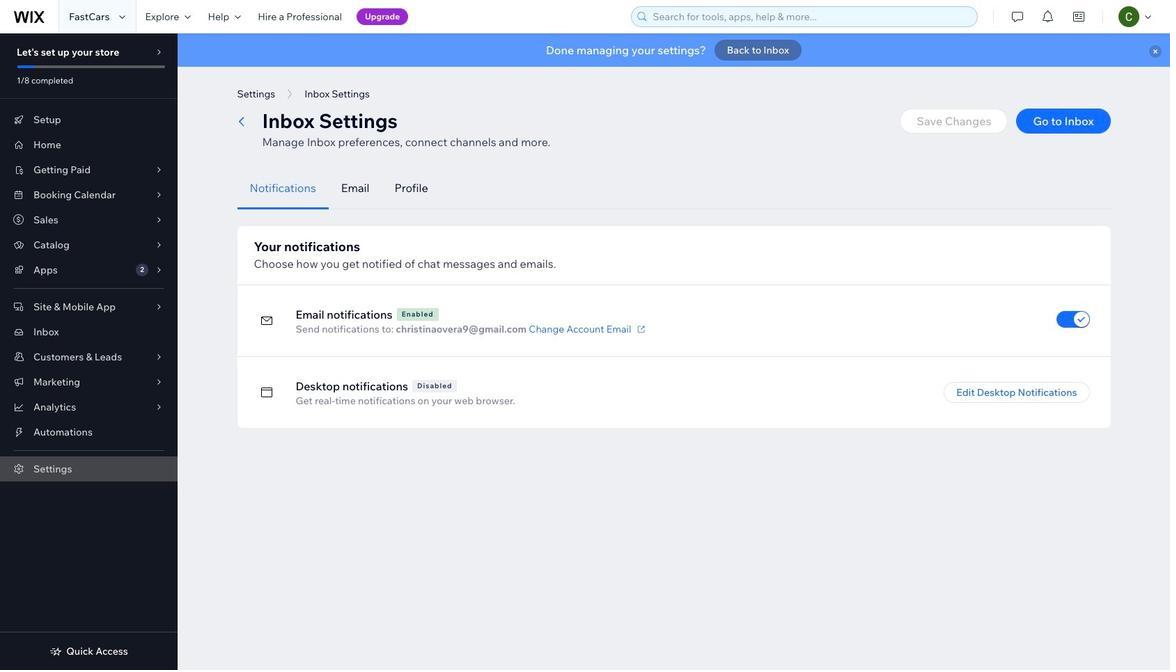 Task type: vqa. For each thing, say whether or not it's contained in the screenshot.
the Learn more link
no



Task type: locate. For each thing, give the bounding box(es) containing it.
alert
[[178, 33, 1171, 67]]

Search for tools, apps, help & more... field
[[649, 7, 974, 26]]

sidebar element
[[0, 33, 178, 671]]



